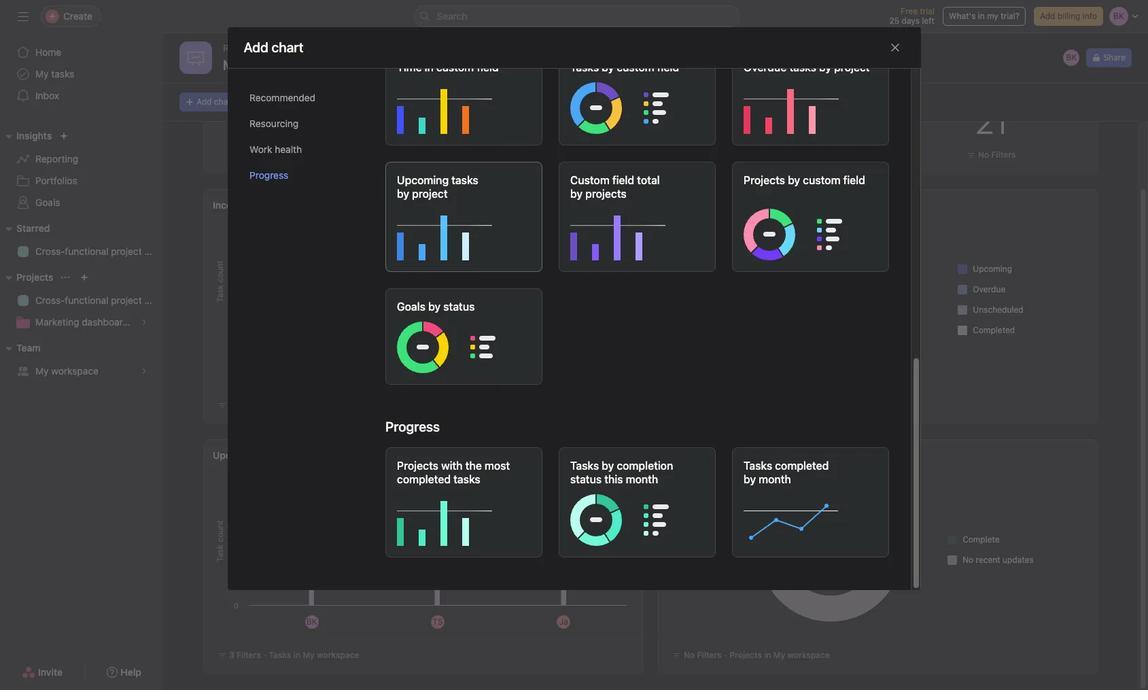 Task type: vqa. For each thing, say whether or not it's contained in the screenshot.
"CUSTOM FIELD" corresponding to Tasks by custom field
yes



Task type: describe. For each thing, give the bounding box(es) containing it.
hide sidebar image
[[18, 11, 29, 22]]

0 vertical spatial tasks by completion status this month
[[668, 199, 840, 211]]

marketing dashboards link
[[8, 312, 155, 333]]

drinks
[[556, 330, 580, 354]]

image of a multicolored donut chart image for overdue
[[744, 79, 883, 134]]

info
[[1083, 11, 1098, 21]]

no inside button
[[979, 150, 990, 160]]

resourcing button
[[249, 111, 364, 136]]

share button
[[1087, 48, 1133, 67]]

image of a green donut chart image
[[570, 491, 709, 546]]

my workspace link
[[8, 360, 155, 382]]

free trial 25 days left
[[890, 6, 935, 26]]

image of a green column chart image
[[397, 491, 536, 546]]

most
[[485, 460, 510, 472]]

cross- inside projects element
[[35, 295, 65, 306]]

1 filter button for 20
[[515, 148, 559, 162]]

upcoming for upcoming tasks by project
[[397, 174, 449, 186]]

workspace inside my workspace 'link'
[[51, 365, 99, 377]]

custom
[[570, 174, 610, 186]]

projects by custom field
[[744, 174, 866, 186]]

image of a blue line chart image
[[744, 491, 883, 546]]

tasks for the tasks by custom field button
[[570, 61, 599, 73]]

projects for projects in my workspace
[[730, 650, 762, 660]]

goals by status
[[397, 300, 475, 313]]

projects for projects with the most completed tasks
[[397, 460, 438, 472]]

first dashboard
[[245, 57, 338, 73]]

by inside 'button'
[[602, 460, 614, 472]]

filters for upcoming tasks by assignee this week
[[237, 650, 261, 660]]

specimen
[[431, 319, 465, 353]]

tasks for tasks by completion status this month 'button'
[[570, 460, 599, 472]]

progress inside button
[[249, 169, 288, 181]]

unscheduled
[[974, 304, 1024, 315]]

insights
[[16, 130, 52, 141]]

21
[[976, 103, 1009, 141]]

work health
[[249, 143, 302, 155]]

days
[[902, 16, 920, 26]]

custom field total by projects
[[570, 174, 660, 200]]

search list box
[[414, 5, 740, 27]]

drisco's
[[532, 349, 562, 378]]

work health button
[[249, 136, 364, 162]]

ts
[[433, 617, 443, 627]]

my for my first dashboard
[[223, 57, 242, 73]]

project for first cross-functional project plan link from the bottom of the page
[[111, 295, 142, 306]]

tasks for upcoming tasks by assignee this week
[[261, 450, 285, 461]]

completed
[[974, 325, 1016, 335]]

no filters inside button
[[979, 150, 1017, 160]]

functional inside starred element
[[65, 246, 108, 257]]

completion inside 'button'
[[617, 460, 673, 472]]

no filters button
[[964, 148, 1020, 162]]

left
[[923, 16, 935, 26]]

global element
[[0, 33, 163, 115]]

add for add billing info
[[1041, 11, 1056, 21]]

this week
[[344, 450, 386, 461]]

3 filter from the left
[[763, 150, 783, 160]]

free
[[901, 6, 918, 16]]

3 1 filter from the left
[[757, 150, 783, 160]]

home
[[35, 46, 61, 58]]

overdue tasks by project button
[[732, 49, 889, 145]]

image of a blue column chart image
[[397, 206, 536, 260]]

with
[[441, 460, 463, 472]]

this month inside tasks by completion status this month 'button'
[[604, 473, 658, 485]]

projects element
[[0, 265, 163, 336]]

tasks for my tasks
[[51, 68, 74, 80]]

tasks by custom field button
[[559, 49, 716, 145]]

starred button
[[0, 220, 50, 237]]

custom field for tasks by custom field
[[617, 61, 679, 73]]

recent
[[976, 555, 1001, 565]]

0 horizontal spatial no
[[684, 650, 695, 660]]

add chart
[[244, 39, 304, 55]]

share
[[1104, 52, 1126, 63]]

add for add chart
[[197, 97, 212, 107]]

goals link
[[8, 192, 155, 214]]

projects for projects by project status
[[668, 450, 705, 461]]

cross-functional project plan inside starred element
[[35, 246, 163, 257]]

what's in my trial?
[[949, 11, 1020, 21]]

2 button
[[755, 103, 774, 141]]

updates
[[1003, 555, 1034, 565]]

custom field for projects by custom field
[[803, 174, 866, 186]]

total
[[637, 174, 660, 186]]

recommended
[[249, 92, 315, 103]]

tasks by custom field
[[570, 61, 679, 73]]

drisco's drinks
[[532, 330, 580, 378]]

goals by status button
[[385, 288, 542, 385]]

upcoming for upcoming
[[974, 264, 1013, 274]]

by projects
[[570, 187, 627, 200]]

search
[[437, 10, 468, 22]]

my tasks
[[35, 68, 74, 80]]

completed tasks
[[397, 473, 480, 485]]

chart
[[214, 97, 234, 107]]

20
[[518, 103, 556, 141]]

by project for incomplete tasks by project
[[292, 199, 337, 211]]

add chart
[[197, 97, 234, 107]]

tasks for incomplete tasks by project
[[266, 199, 290, 211]]

project for cross-functional project plan link in starred element
[[111, 246, 142, 257]]

project status
[[721, 450, 783, 461]]

tasks completed by month
[[744, 460, 829, 485]]

ja
[[560, 617, 569, 627]]

0 vertical spatial completion
[[709, 199, 760, 211]]

invite
[[38, 667, 63, 678]]

in for what's
[[979, 11, 985, 21]]

image of a purple column chart image
[[570, 206, 709, 260]]

projects for projects by custom field
[[744, 174, 785, 186]]

tasks by completion status this month inside 'button'
[[570, 460, 673, 485]]

search button
[[414, 5, 740, 27]]

cross- inside starred element
[[35, 246, 65, 257]]

overdue for overdue tasks by project
[[744, 61, 787, 73]]

filter for 20
[[536, 150, 556, 160]]

inbox link
[[8, 85, 155, 107]]

filters inside button
[[992, 150, 1017, 160]]

25
[[890, 16, 900, 26]]

projects in my workspace
[[730, 650, 830, 660]]

by project for overdue tasks by project
[[819, 61, 870, 73]]

upcoming for upcoming tasks by assignee this week
[[213, 450, 259, 461]]

what's in my trial? button
[[943, 7, 1026, 26]]

insights button
[[0, 128, 52, 144]]

projects for projects
[[16, 271, 53, 283]]

cross-functional project plan inside projects element
[[35, 295, 163, 306]]

progress button
[[249, 162, 364, 188]]

21 button
[[976, 103, 1009, 141]]

assignee
[[301, 450, 341, 461]]

time
[[397, 61, 422, 73]]

0 horizontal spatial reporting link
[[8, 148, 155, 170]]

close image
[[890, 42, 901, 53]]

incomplete
[[213, 199, 263, 211]]

image of a multicolored donut chart image for tasks
[[570, 79, 709, 134]]

overdue for overdue
[[974, 284, 1006, 294]]

octopus
[[406, 348, 436, 378]]

report image
[[188, 50, 204, 66]]

add chart button
[[180, 93, 240, 112]]

time in custom field button
[[385, 49, 542, 145]]

status inside tasks by completion status this month 'button'
[[570, 473, 602, 485]]

work
[[249, 143, 272, 155]]



Task type: locate. For each thing, give the bounding box(es) containing it.
2 horizontal spatial 1 filter
[[757, 150, 783, 160]]

image of a multicolored column chart image
[[397, 79, 536, 134]]

my for my workspace
[[35, 365, 49, 377]]

1 vertical spatial no filters
[[684, 650, 722, 660]]

goals for goals by status
[[397, 300, 425, 313]]

overdue tasks by project
[[744, 61, 870, 73]]

bk up tasks in my workspace
[[307, 617, 317, 627]]

1 horizontal spatial by project
[[397, 187, 448, 200]]

tasks inside upcoming tasks by project
[[451, 174, 478, 186]]

image of a multicolored donut chart image for goals
[[397, 319, 536, 373]]

tasks by completion status this month up image of a green donut chart at the bottom of page
[[570, 460, 673, 485]]

2 cross-functional project plan link from the top
[[8, 290, 163, 312]]

2 project from the top
[[111, 295, 142, 306]]

by project for upcoming tasks by project
[[397, 187, 448, 200]]

2 horizontal spatial no
[[979, 150, 990, 160]]

functional down goals 'link'
[[65, 246, 108, 257]]

functional inside projects element
[[65, 295, 108, 306]]

0 vertical spatial cross-functional project plan link
[[8, 241, 163, 263]]

1 vertical spatial reporting link
[[8, 148, 155, 170]]

2 1 filter from the left
[[529, 150, 556, 160]]

tasks inside button
[[570, 61, 599, 73]]

0 horizontal spatial status
[[570, 473, 602, 485]]

bk left share button
[[1067, 52, 1078, 63]]

0 vertical spatial functional
[[65, 246, 108, 257]]

upcoming tasks by project button
[[385, 162, 542, 272]]

invite button
[[13, 660, 72, 685]]

in for tasks
[[294, 650, 301, 660]]

0 vertical spatial no
[[979, 150, 990, 160]]

0 horizontal spatial 1 filter
[[302, 150, 328, 160]]

reporting link up portfolios
[[8, 148, 155, 170]]

1 vertical spatial no
[[963, 555, 974, 565]]

custom field for time in custom field
[[436, 61, 499, 73]]

1 horizontal spatial reporting
[[223, 42, 266, 54]]

3 1 filter button from the left
[[743, 148, 787, 162]]

bk
[[1067, 52, 1078, 63], [307, 617, 317, 627]]

functional up marketing dashboards
[[65, 295, 108, 306]]

image of a multicolored donut chart image inside goals by status button
[[397, 319, 536, 373]]

1 filter for 20
[[529, 150, 556, 160]]

2 filter from the left
[[536, 150, 556, 160]]

image of a multicolored donut chart image inside the tasks by custom field button
[[570, 79, 709, 134]]

3 filters
[[229, 650, 261, 660]]

1 vertical spatial progress
[[385, 419, 440, 434]]

1 cross-functional project plan link from the top
[[8, 241, 163, 263]]

1 vertical spatial status
[[570, 473, 602, 485]]

reporting up portfolios
[[35, 153, 78, 165]]

0 horizontal spatial upcoming
[[213, 450, 259, 461]]

bk button
[[1063, 48, 1082, 67]]

portfolios link
[[8, 170, 155, 192]]

reporting inside insights "element"
[[35, 153, 78, 165]]

3
[[229, 650, 234, 660]]

tasks for tasks completed by month 'button'
[[744, 460, 772, 472]]

portfolios
[[35, 175, 77, 186]]

1 vertical spatial upcoming
[[974, 264, 1013, 274]]

overdue up 2 button
[[744, 61, 787, 73]]

filters for projects by project status
[[698, 650, 722, 660]]

overdue up the unscheduled
[[974, 284, 1006, 294]]

0 horizontal spatial 1 filter button
[[288, 148, 332, 162]]

project up 'dashboards'
[[111, 295, 142, 306]]

by inside button
[[602, 61, 614, 73]]

cross- up marketing
[[35, 295, 65, 306]]

1 filter button
[[288, 148, 332, 162], [515, 148, 559, 162], [743, 148, 787, 162]]

0 vertical spatial bk
[[1067, 52, 1078, 63]]

plan inside starred element
[[145, 246, 163, 257]]

1 vertical spatial plan
[[145, 295, 163, 306]]

0 horizontal spatial overdue
[[744, 61, 787, 73]]

what's
[[949, 11, 976, 21]]

image of a multicolored donut chart image inside projects by custom field button
[[744, 206, 883, 260]]

1 vertical spatial completion
[[617, 460, 673, 472]]

progress down work health
[[249, 169, 288, 181]]

recommended button
[[249, 85, 364, 111]]

2 vertical spatial upcoming
[[213, 450, 259, 461]]

1 horizontal spatial goals
[[397, 300, 425, 313]]

1 vertical spatial add
[[197, 97, 212, 107]]

goals for goals
[[35, 197, 60, 208]]

tasks inside 'button'
[[790, 61, 816, 73]]

custom field inside button
[[803, 174, 866, 186]]

1 filter down 20 button on the top of page
[[529, 150, 556, 160]]

completion
[[709, 199, 760, 211], [617, 460, 673, 472]]

team button
[[0, 340, 41, 356]]

1 filter button down 2 button
[[743, 148, 787, 162]]

tasks inside tasks completed by month
[[744, 460, 772, 472]]

1 vertical spatial this month
[[604, 473, 658, 485]]

0 vertical spatial overdue
[[744, 61, 787, 73]]

1 horizontal spatial completion
[[709, 199, 760, 211]]

projects inside 'projects with the most completed tasks'
[[397, 460, 438, 472]]

1 vertical spatial tasks by completion status this month
[[570, 460, 673, 485]]

by status
[[428, 300, 475, 313]]

tasks for overdue tasks by project
[[790, 61, 816, 73]]

trial
[[921, 6, 935, 16]]

1 horizontal spatial this month
[[793, 199, 840, 211]]

1 horizontal spatial 1 filter button
[[515, 148, 559, 162]]

in inside "button"
[[425, 61, 434, 73]]

1 filter for 1
[[302, 150, 328, 160]]

tasks by completion status this month down projects by custom field
[[668, 199, 840, 211]]

tasks by completion status this month
[[668, 199, 840, 211], [570, 460, 673, 485]]

inbox
[[35, 90, 59, 101]]

1 horizontal spatial reporting link
[[223, 41, 266, 56]]

1 vertical spatial overdue
[[974, 284, 1006, 294]]

0 horizontal spatial custom field
[[436, 61, 499, 73]]

marketing dashboards
[[35, 316, 133, 328]]

0 vertical spatial goals
[[35, 197, 60, 208]]

this month
[[793, 199, 840, 211], [604, 473, 658, 485]]

0 horizontal spatial workspace
[[51, 365, 99, 377]]

0 horizontal spatial progress
[[249, 169, 288, 181]]

0 horizontal spatial filters
[[237, 650, 261, 660]]

my inside 'link'
[[35, 365, 49, 377]]

1 horizontal spatial no
[[963, 555, 974, 565]]

2 horizontal spatial workspace
[[788, 650, 830, 660]]

starred element
[[0, 216, 163, 265]]

project inside starred element
[[111, 246, 142, 257]]

0 vertical spatial cross-functional project plan
[[35, 246, 163, 257]]

status up image of a green donut chart at the bottom of page
[[570, 473, 602, 485]]

goals inside 'link'
[[35, 197, 60, 208]]

projects inside projects by custom field button
[[744, 174, 785, 186]]

1 horizontal spatial 1 filter
[[529, 150, 556, 160]]

filter down 2 button
[[763, 150, 783, 160]]

this month down projects by custom field
[[793, 199, 840, 211]]

2 cross- from the top
[[35, 295, 65, 306]]

projects inside projects dropdown button
[[16, 271, 53, 283]]

1 vertical spatial cross-functional project plan
[[35, 295, 163, 306]]

0 horizontal spatial by project
[[292, 199, 337, 211]]

show options image
[[345, 60, 356, 71]]

0 vertical spatial project
[[111, 246, 142, 257]]

my first dashboard
[[223, 57, 338, 73]]

tasks by completion status this month button
[[559, 447, 716, 557]]

teams element
[[0, 336, 163, 385]]

health
[[275, 143, 302, 155]]

in for projects
[[765, 650, 772, 660]]

my inside global element
[[35, 68, 49, 80]]

2 horizontal spatial filter
[[763, 150, 783, 160]]

project
[[111, 246, 142, 257], [111, 295, 142, 306]]

complete
[[963, 534, 1000, 544]]

projects by project status
[[668, 450, 783, 461]]

tasks in my workspace
[[269, 650, 360, 660]]

custom field total by projects button
[[559, 162, 716, 272]]

filters
[[992, 150, 1017, 160], [237, 650, 261, 660], [698, 650, 722, 660]]

by inside button
[[788, 174, 800, 186]]

status
[[762, 199, 790, 211], [570, 473, 602, 485]]

image of a multicolored donut chart image
[[570, 79, 709, 134], [744, 79, 883, 134], [744, 206, 883, 260], [397, 319, 536, 373]]

tasks inside global element
[[51, 68, 74, 80]]

workspace for upcoming tasks by assignee this week
[[317, 650, 360, 660]]

2 horizontal spatial by project
[[819, 61, 870, 73]]

filter for 1
[[308, 150, 328, 160]]

completed
[[775, 460, 829, 472]]

incomplete tasks by project
[[213, 199, 337, 211]]

my for my tasks
[[35, 68, 49, 80]]

starred
[[16, 222, 50, 234]]

overdue inside 'button'
[[744, 61, 787, 73]]

0 vertical spatial no filters
[[979, 150, 1017, 160]]

1 cross-functional project plan from the top
[[35, 246, 163, 257]]

1 1 filter from the left
[[302, 150, 328, 160]]

1 button
[[303, 103, 317, 141]]

1 horizontal spatial progress
[[385, 419, 440, 434]]

add billing info button
[[1035, 7, 1104, 26]]

cross-functional project plan down goals 'link'
[[35, 246, 163, 257]]

0 horizontal spatial bk
[[307, 617, 317, 627]]

1 cross- from the top
[[35, 246, 65, 257]]

no recent updates
[[963, 555, 1034, 565]]

custom field inside "button"
[[436, 61, 499, 73]]

2 vertical spatial no
[[684, 650, 695, 660]]

0 horizontal spatial this month
[[604, 473, 658, 485]]

cross-functional project plan
[[35, 246, 163, 257], [35, 295, 163, 306]]

bk inside bk button
[[1067, 52, 1078, 63]]

progress up this week
[[385, 419, 440, 434]]

1 filter button up progress button
[[288, 148, 332, 162]]

by
[[602, 61, 614, 73], [788, 174, 800, 186], [696, 199, 707, 211], [288, 450, 299, 461], [707, 450, 718, 461], [602, 460, 614, 472]]

1 filter button for 2
[[743, 148, 787, 162]]

0 vertical spatial upcoming
[[397, 174, 449, 186]]

workspace for projects by project status
[[788, 650, 830, 660]]

by project inside 'button'
[[819, 61, 870, 73]]

1 filter
[[302, 150, 328, 160], [529, 150, 556, 160], [757, 150, 783, 160]]

add billing info
[[1041, 11, 1098, 21]]

cross-functional project plan link down goals 'link'
[[8, 241, 163, 263]]

in
[[979, 11, 985, 21], [425, 61, 434, 73], [294, 650, 301, 660], [765, 650, 772, 660]]

reporting link up my first dashboard
[[223, 41, 266, 56]]

0 horizontal spatial no filters
[[684, 650, 722, 660]]

my workspace
[[35, 365, 99, 377]]

0 vertical spatial status
[[762, 199, 790, 211]]

image of a multicolored donut chart image down tasks by custom field
[[570, 79, 709, 134]]

1 horizontal spatial filter
[[536, 150, 556, 160]]

1 vertical spatial reporting
[[35, 153, 78, 165]]

cross-functional project plan link
[[8, 241, 163, 263], [8, 290, 163, 312]]

1 vertical spatial cross-
[[35, 295, 65, 306]]

0 horizontal spatial filter
[[308, 150, 328, 160]]

image of a multicolored donut chart image down overdue tasks by project
[[744, 79, 883, 134]]

0 vertical spatial this month
[[793, 199, 840, 211]]

filter up progress button
[[308, 150, 328, 160]]

add left chart
[[197, 97, 212, 107]]

1 horizontal spatial custom field
[[617, 61, 679, 73]]

no filters
[[979, 150, 1017, 160], [684, 650, 722, 660]]

1 1 filter button from the left
[[288, 148, 332, 162]]

insights element
[[0, 124, 163, 216]]

1 horizontal spatial filters
[[698, 650, 722, 660]]

add left billing
[[1041, 11, 1056, 21]]

1 horizontal spatial overdue
[[974, 284, 1006, 294]]

reporting link
[[223, 41, 266, 56], [8, 148, 155, 170]]

2 horizontal spatial upcoming
[[974, 264, 1013, 274]]

1 filter from the left
[[308, 150, 328, 160]]

0 vertical spatial plan
[[145, 246, 163, 257]]

reporting up my first dashboard
[[223, 42, 266, 54]]

billing
[[1058, 11, 1081, 21]]

resourcing
[[249, 117, 298, 129]]

1 plan from the top
[[145, 246, 163, 257]]

1 vertical spatial cross-functional project plan link
[[8, 290, 163, 312]]

1 vertical spatial goals
[[397, 300, 425, 313]]

image of a multicolored donut chart image down by status
[[397, 319, 536, 373]]

my
[[223, 57, 242, 73], [35, 68, 49, 80], [35, 365, 49, 377], [303, 650, 315, 660], [774, 650, 786, 660]]

no
[[979, 150, 990, 160], [963, 555, 974, 565], [684, 650, 695, 660]]

0 vertical spatial add
[[1041, 11, 1056, 21]]

by project inside upcoming tasks by project
[[397, 187, 448, 200]]

1 horizontal spatial upcoming
[[397, 174, 449, 186]]

in for time
[[425, 61, 434, 73]]

my tasks link
[[8, 63, 155, 85]]

image of a multicolored donut chart image inside the overdue tasks by project 'button'
[[744, 79, 883, 134]]

plan inside projects element
[[145, 295, 163, 306]]

1 horizontal spatial status
[[762, 199, 790, 211]]

trial?
[[1001, 11, 1020, 21]]

2 horizontal spatial filters
[[992, 150, 1017, 160]]

cross-
[[35, 246, 65, 257], [35, 295, 65, 306]]

by project
[[819, 61, 870, 73], [397, 187, 448, 200], [292, 199, 337, 211]]

image of a multicolored donut chart image for projects
[[744, 206, 883, 260]]

team
[[16, 342, 41, 354]]

1 horizontal spatial add
[[1041, 11, 1056, 21]]

1 filter button down 20 button on the top of page
[[515, 148, 559, 162]]

cross-functional project plan link inside starred element
[[8, 241, 163, 263]]

2 horizontal spatial custom field
[[803, 174, 866, 186]]

0 vertical spatial reporting link
[[223, 41, 266, 56]]

overdue
[[744, 61, 787, 73], [974, 284, 1006, 294]]

0 vertical spatial cross-
[[35, 246, 65, 257]]

0 horizontal spatial reporting
[[35, 153, 78, 165]]

home link
[[8, 41, 155, 63]]

1 horizontal spatial bk
[[1067, 52, 1078, 63]]

2 functional from the top
[[65, 295, 108, 306]]

this month up image of a green donut chart at the bottom of page
[[604, 473, 658, 485]]

cross-functional project plan link up marketing dashboards
[[8, 290, 163, 312]]

1 filter button for 1
[[288, 148, 332, 162]]

workspace
[[51, 365, 99, 377], [317, 650, 360, 660], [788, 650, 830, 660]]

goals inside button
[[397, 300, 425, 313]]

0 horizontal spatial goals
[[35, 197, 60, 208]]

tasks for upcoming tasks by project
[[451, 174, 478, 186]]

custom field inside button
[[617, 61, 679, 73]]

0 vertical spatial reporting
[[223, 42, 266, 54]]

time in custom field
[[397, 61, 499, 73]]

upcoming
[[397, 174, 449, 186], [974, 264, 1013, 274], [213, 450, 259, 461]]

2 1 filter button from the left
[[515, 148, 559, 162]]

1 filter down 2 button
[[757, 150, 783, 160]]

my
[[988, 11, 999, 21]]

2 horizontal spatial 1 filter button
[[743, 148, 787, 162]]

2 cross-functional project plan from the top
[[35, 295, 163, 306]]

projects button
[[0, 269, 53, 286]]

goals down portfolios
[[35, 197, 60, 208]]

by month
[[744, 473, 791, 485]]

1 functional from the top
[[65, 246, 108, 257]]

0 horizontal spatial add
[[197, 97, 212, 107]]

goals
[[35, 197, 60, 208], [397, 300, 425, 313]]

1 horizontal spatial no filters
[[979, 150, 1017, 160]]

in inside button
[[979, 11, 985, 21]]

add to starred image
[[364, 60, 375, 71]]

0 horizontal spatial completion
[[617, 460, 673, 472]]

octopus specimen
[[406, 319, 465, 378]]

project down goals 'link'
[[111, 246, 142, 257]]

1 horizontal spatial workspace
[[317, 650, 360, 660]]

filter down 20 button on the top of page
[[536, 150, 556, 160]]

1 vertical spatial functional
[[65, 295, 108, 306]]

goals left by status
[[397, 300, 425, 313]]

cross- down starred
[[35, 246, 65, 257]]

2 plan from the top
[[145, 295, 163, 306]]

1 filter up progress button
[[302, 150, 328, 160]]

0 vertical spatial progress
[[249, 169, 288, 181]]

image of a multicolored donut chart image down projects by custom field
[[744, 206, 883, 260]]

cross-functional project plan up 'dashboards'
[[35, 295, 163, 306]]

20 button
[[518, 103, 556, 141]]

upcoming tasks by project
[[397, 174, 478, 200]]

1 vertical spatial project
[[111, 295, 142, 306]]

1 vertical spatial bk
[[307, 617, 317, 627]]

status down projects by custom field
[[762, 199, 790, 211]]

progress
[[249, 169, 288, 181], [385, 419, 440, 434]]

filter
[[308, 150, 328, 160], [536, 150, 556, 160], [763, 150, 783, 160]]

1 project from the top
[[111, 246, 142, 257]]

upcoming inside upcoming tasks by project
[[397, 174, 449, 186]]



